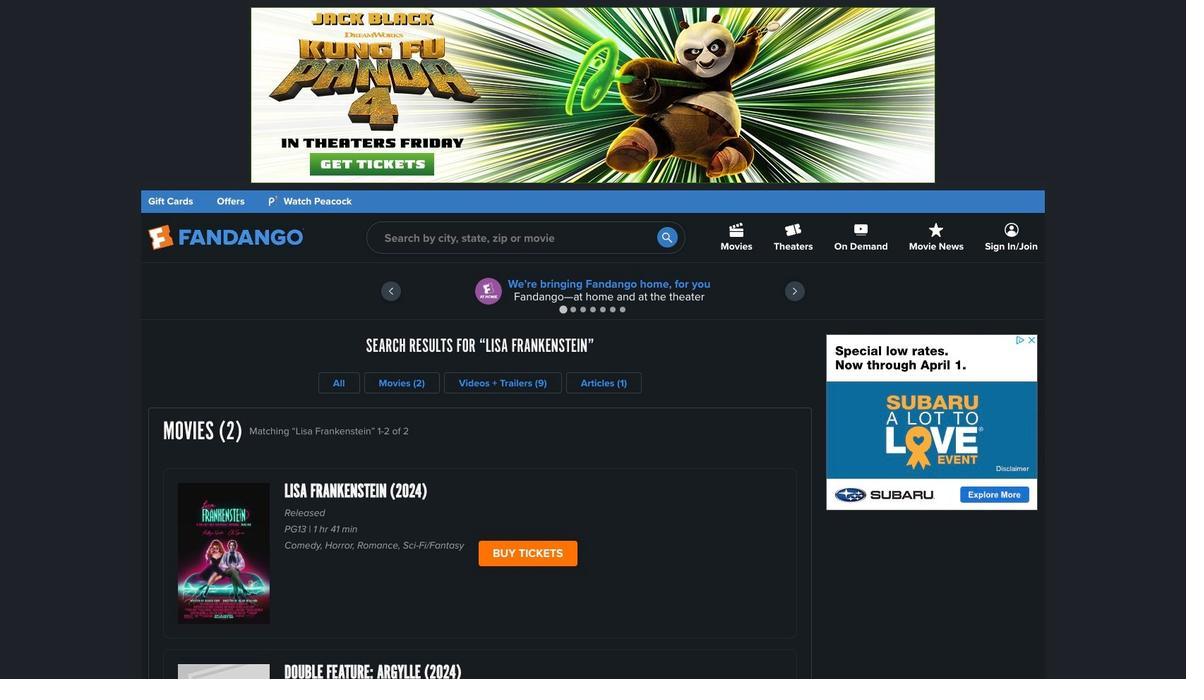 Task type: vqa. For each thing, say whether or not it's contained in the screenshot.
Kung Fu Panda 4 (2024) Poster image
no



Task type: describe. For each thing, give the bounding box(es) containing it.
offer icon image
[[476, 278, 502, 305]]

double feature: argylle (2024) / lisa frankenstein (2024) image
[[178, 665, 270, 680]]



Task type: locate. For each thing, give the bounding box(es) containing it.
lisa frankenstein (2024) image
[[178, 484, 270, 625]]

region
[[141, 263, 1045, 320]]

Search by city, state, zip or movie text field
[[366, 222, 685, 254]]

advertisement element
[[251, 7, 936, 184], [826, 335, 1038, 511]]

None search field
[[366, 222, 685, 254]]

select a slide to show tab list
[[141, 304, 1045, 315]]

0 vertical spatial advertisement element
[[251, 7, 936, 184]]

1 vertical spatial advertisement element
[[826, 335, 1038, 511]]



